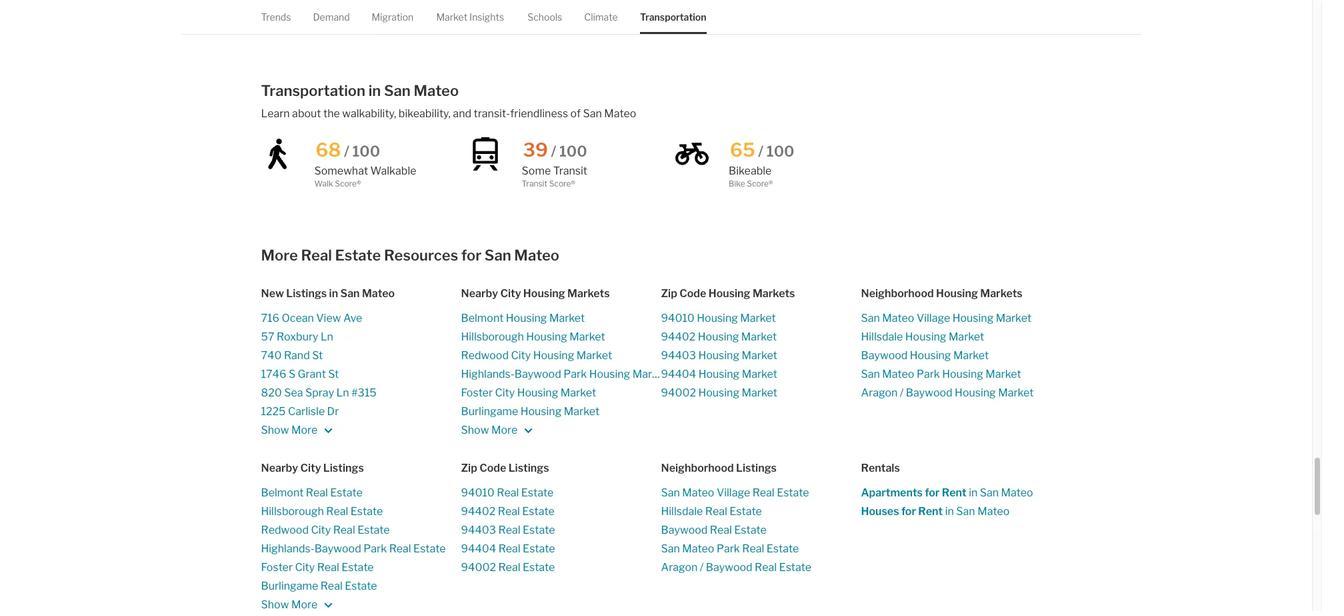 Task type: describe. For each thing, give the bounding box(es) containing it.
listings up belmont real estate link
[[323, 462, 364, 475]]

baywood housing market link
[[862, 347, 1062, 366]]

/ for 68
[[344, 143, 350, 160]]

friendliness
[[510, 107, 568, 120]]

bikeability,
[[399, 107, 451, 120]]

of
[[571, 107, 581, 120]]

park inside the san mateo village real estate hillsdale real estate baywood real estate san mateo park real estate aragon / baywood real estate
[[717, 543, 740, 556]]

hillsborough for real
[[261, 506, 324, 518]]

city down "hillsborough housing market" link at bottom
[[511, 350, 531, 362]]

trends
[[261, 11, 291, 23]]

code for housing
[[680, 288, 707, 300]]

some transit transit score ®
[[522, 165, 588, 189]]

® for 39
[[571, 179, 576, 189]]

more real estate resources for san mateo
[[261, 247, 560, 264]]

transportation for transportation in san mateo
[[261, 82, 366, 99]]

spray
[[306, 387, 334, 400]]

0 horizontal spatial ln
[[321, 331, 334, 344]]

ore for carlisle
[[301, 424, 318, 437]]

highlands- for highlands-baywood park real estate
[[261, 543, 315, 556]]

score for 39
[[549, 179, 571, 189]]

94002 real estate link
[[461, 559, 661, 578]]

walkability,
[[342, 107, 397, 120]]

new listings in san mateo heading
[[261, 287, 461, 302]]

zip for zip code housing markets
[[661, 288, 678, 300]]

65
[[731, 139, 756, 161]]

markets for belmont housing market
[[568, 288, 610, 300]]

baywood inside belmont housing market hillsborough housing market redwood city housing market highlands-baywood park housing market foster city housing market burlingame housing market
[[515, 368, 562, 381]]

foster for foster city housing market
[[461, 387, 493, 400]]

94404 real estate link
[[461, 540, 661, 559]]

provided by first street foundation
[[261, 20, 415, 31]]

roxbury
[[277, 331, 319, 344]]

market insights
[[437, 11, 504, 23]]

s
[[289, 368, 296, 381]]

bike
[[729, 179, 746, 189]]

learn about the walkability, bikeability, and transit-friendliness of san mateo
[[261, 107, 637, 120]]

nearby city listings heading
[[261, 462, 461, 476]]

bikeable bike score ®
[[729, 165, 774, 189]]

burlingame for belmont housing market hillsborough housing market redwood city housing market highlands-baywood park housing market foster city housing market burlingame housing market
[[461, 406, 519, 418]]

city down hillsborough real estate link
[[311, 524, 331, 537]]

park inside belmont real estate hillsborough real estate redwood city real estate highlands-baywood park real estate foster city real estate burlingame real estate
[[364, 543, 387, 556]]

walkable
[[371, 165, 417, 177]]

foundation
[[366, 20, 415, 31]]

zip code housing markets heading
[[661, 287, 862, 302]]

1746 s grant st link
[[261, 366, 461, 384]]

village for real
[[717, 487, 751, 500]]

houses
[[862, 506, 900, 518]]

belmont for belmont real estate hillsborough real estate redwood city real estate highlands-baywood park real estate foster city real estate burlingame real estate
[[261, 487, 304, 500]]

/ for 39
[[551, 143, 557, 160]]

baywood inside belmont real estate hillsborough real estate redwood city real estate highlands-baywood park real estate foster city real estate burlingame real estate
[[315, 543, 361, 556]]

apartments for rent in san mateo houses for rent in san mateo
[[862, 487, 1034, 518]]

burlingame for belmont real estate hillsborough real estate redwood city real estate highlands-baywood park real estate foster city real estate burlingame real estate
[[261, 580, 318, 593]]

neighborhood housing markets heading
[[862, 287, 1062, 302]]

belmont housing market hillsborough housing market redwood city housing market highlands-baywood park housing market foster city housing market burlingame housing market
[[461, 312, 668, 418]]

820 sea spray ln #315 link
[[261, 384, 461, 403]]

68 / 100
[[316, 139, 380, 161]]

716 ocean view ave 57 roxbury ln 740 rand st 1746 s grant st 820 sea spray ln #315 1225 carlisle dr
[[261, 312, 377, 418]]

migration
[[372, 11, 414, 23]]

transportation in san mateo
[[261, 82, 459, 99]]

the
[[324, 107, 340, 120]]

94403 housing market link
[[661, 347, 862, 366]]

100 for 68
[[353, 143, 380, 160]]

820
[[261, 387, 282, 400]]

carlisle
[[288, 406, 325, 418]]

demand
[[313, 11, 350, 23]]

ore for housing
[[501, 424, 518, 437]]

market insights link
[[437, 0, 504, 34]]

view
[[316, 312, 341, 325]]

1746
[[261, 368, 287, 381]]

hillsdale housing market link
[[862, 328, 1062, 347]]

score inside bikeable bike score ®
[[747, 179, 769, 189]]

94404 housing market link
[[661, 366, 862, 384]]

belmont real estate hillsborough real estate redwood city real estate highlands-baywood park real estate foster city real estate burlingame real estate
[[261, 487, 446, 593]]

hillsborough for housing
[[461, 331, 524, 344]]

redwood city housing market link
[[461, 347, 661, 366]]

walk
[[315, 179, 333, 189]]

aragon / baywood housing market link
[[862, 384, 1062, 403]]

resources
[[384, 247, 458, 264]]

rand
[[284, 350, 310, 362]]

nearby for nearby city housing markets
[[461, 288, 498, 300]]

somewhat
[[315, 165, 368, 177]]

aragon for san mateo village real estate hillsdale real estate baywood real estate san mateo park real estate aragon / baywood real estate
[[661, 562, 698, 574]]

belmont real estate link
[[261, 484, 461, 503]]

94402 for 94402 real estate
[[461, 506, 496, 518]]

1225
[[261, 406, 286, 418]]

740 rand st link
[[261, 347, 461, 366]]

in inside heading
[[329, 288, 338, 300]]

markets for 94010 housing market
[[753, 288, 795, 300]]

demand link
[[313, 0, 350, 34]]

neighborhood for neighborhood housing markets
[[862, 288, 934, 300]]

san mateo village real estate hillsdale real estate baywood real estate san mateo park real estate aragon / baywood real estate
[[661, 487, 812, 574]]

redwood city real estate link
[[261, 522, 461, 540]]

new listings in san mateo
[[261, 288, 395, 300]]

show for burlingame
[[461, 424, 489, 437]]

foster for foster city real estate
[[261, 562, 293, 574]]

listings up the ocean at the bottom left of the page
[[286, 288, 327, 300]]

rentals heading
[[862, 462, 1062, 476]]

by
[[302, 20, 313, 31]]

0 vertical spatial rent
[[942, 487, 967, 500]]

learn
[[261, 107, 290, 120]]

1 vertical spatial for
[[925, 487, 940, 500]]

zip code listings
[[461, 462, 549, 475]]

more
[[261, 247, 298, 264]]

sea
[[284, 387, 303, 400]]

dr
[[327, 406, 339, 418]]

zip code housing markets
[[661, 288, 795, 300]]

san mateo village real estate link
[[661, 484, 862, 503]]

0 vertical spatial st
[[312, 350, 323, 362]]

climate
[[585, 11, 618, 23]]

nearby city listings
[[261, 462, 364, 475]]

first
[[315, 20, 335, 31]]

climate link
[[585, 0, 618, 34]]

mateo inside heading
[[362, 288, 395, 300]]

94403 for 94403 housing market
[[661, 350, 696, 362]]

transit-
[[474, 107, 510, 120]]

zip code listings heading
[[461, 462, 661, 476]]

nearby city housing markets
[[461, 288, 610, 300]]

foster city housing market link
[[461, 384, 661, 403]]

neighborhood for neighborhood listings
[[661, 462, 734, 475]]

and
[[453, 107, 472, 120]]

belmont housing market link
[[461, 310, 661, 328]]

94002 for 94010 housing market 94402 housing market 94403 housing market 94404 housing market 94002 housing market
[[661, 387, 696, 400]]



Task type: locate. For each thing, give the bounding box(es) containing it.
1 vertical spatial st
[[328, 368, 339, 381]]

village for housing
[[917, 312, 951, 325]]

san mateo park real estate link
[[661, 540, 862, 559]]

® down 39 / 100
[[571, 179, 576, 189]]

1 horizontal spatial markets
[[753, 288, 795, 300]]

ln down view on the left bottom of page
[[321, 331, 334, 344]]

show m ore
[[261, 424, 320, 437], [461, 424, 520, 437]]

0 vertical spatial code
[[680, 288, 707, 300]]

0 horizontal spatial st
[[312, 350, 323, 362]]

0 vertical spatial 94403
[[661, 350, 696, 362]]

transit
[[553, 165, 588, 177], [522, 179, 548, 189]]

0 vertical spatial village
[[917, 312, 951, 325]]

2 horizontal spatial ®
[[769, 179, 774, 189]]

94010 inside 94010 housing market 94402 housing market 94403 housing market 94404 housing market 94002 housing market
[[661, 312, 695, 325]]

94010 inside "94010 real estate 94402 real estate 94403 real estate 94404 real estate 94002 real estate"
[[461, 487, 495, 500]]

markets inside 'zip code housing markets' heading
[[753, 288, 795, 300]]

hillsdale inside san mateo village housing market hillsdale housing market baywood housing market san mateo park housing market aragon / baywood housing market
[[862, 331, 904, 344]]

1 vertical spatial aragon
[[661, 562, 698, 574]]

0 vertical spatial transit
[[553, 165, 588, 177]]

redwood inside belmont housing market hillsborough housing market redwood city housing market highlands-baywood park housing market foster city housing market burlingame housing market
[[461, 350, 509, 362]]

100 up the bikeable
[[767, 143, 795, 160]]

somewhat walkable walk score ®
[[315, 165, 417, 189]]

0 vertical spatial nearby
[[461, 288, 498, 300]]

65 / 100
[[731, 139, 795, 161]]

/ inside 39 / 100
[[551, 143, 557, 160]]

/ right 39
[[551, 143, 557, 160]]

0 horizontal spatial show
[[261, 424, 289, 437]]

0 horizontal spatial hillsborough
[[261, 506, 324, 518]]

0 horizontal spatial 94404
[[461, 543, 496, 556]]

94403 real estate link
[[461, 522, 661, 540]]

/ inside the san mateo village real estate hillsdale real estate baywood real estate san mateo park real estate aragon / baywood real estate
[[700, 562, 704, 574]]

highlands- for highlands-baywood park housing market
[[461, 368, 515, 381]]

st
[[312, 350, 323, 362], [328, 368, 339, 381]]

city up belmont real estate link
[[300, 462, 321, 475]]

0 horizontal spatial transit
[[522, 179, 548, 189]]

0 horizontal spatial ®
[[357, 179, 361, 189]]

94403 inside "94010 real estate 94402 real estate 94403 real estate 94404 real estate 94002 real estate"
[[461, 524, 496, 537]]

hillsborough down nearby city listings
[[261, 506, 324, 518]]

100 inside 68 / 100
[[353, 143, 380, 160]]

1 horizontal spatial aragon
[[862, 387, 898, 400]]

2 100 from the left
[[560, 143, 588, 160]]

0 vertical spatial foster
[[461, 387, 493, 400]]

® down somewhat
[[357, 179, 361, 189]]

94402 down zip code listings
[[461, 506, 496, 518]]

1 show m ore from the left
[[261, 424, 320, 437]]

markets inside nearby city housing markets heading
[[568, 288, 610, 300]]

94403 inside 94010 housing market 94402 housing market 94403 housing market 94404 housing market 94002 housing market
[[661, 350, 696, 362]]

neighborhood listings heading
[[661, 462, 862, 476]]

94403 for 94403 real estate
[[461, 524, 496, 537]]

1 vertical spatial ln
[[337, 387, 349, 400]]

highlands-baywood park real estate link
[[261, 540, 461, 559]]

markets up san mateo village housing market link
[[981, 288, 1023, 300]]

hillsborough housing market link
[[461, 328, 661, 347]]

1 horizontal spatial code
[[680, 288, 707, 300]]

city down highlands-baywood park real estate link
[[295, 562, 315, 574]]

1 vertical spatial hillsdale
[[661, 506, 703, 518]]

aragon for san mateo village housing market hillsdale housing market baywood housing market san mateo park housing market aragon / baywood housing market
[[862, 387, 898, 400]]

village down neighborhood housing markets
[[917, 312, 951, 325]]

100 for 65
[[767, 143, 795, 160]]

rentals
[[862, 462, 900, 475]]

1 vertical spatial transportation
[[261, 82, 366, 99]]

score for 68
[[335, 179, 357, 189]]

code inside zip code listings heading
[[480, 462, 507, 475]]

/ right 68
[[344, 143, 350, 160]]

hillsdale for hillsdale real estate
[[661, 506, 703, 518]]

belmont down nearby city housing markets
[[461, 312, 504, 325]]

markets inside neighborhood housing markets heading
[[981, 288, 1023, 300]]

0 horizontal spatial score
[[335, 179, 357, 189]]

94404 inside 94010 housing market 94402 housing market 94403 housing market 94404 housing market 94002 housing market
[[661, 368, 697, 381]]

57 roxbury ln link
[[261, 328, 461, 347]]

1 vertical spatial 94010
[[461, 487, 495, 500]]

hillsdale real estate link
[[661, 503, 862, 522]]

1 horizontal spatial show m ore
[[461, 424, 520, 437]]

park inside belmont housing market hillsborough housing market redwood city housing market highlands-baywood park housing market foster city housing market burlingame housing market
[[564, 368, 587, 381]]

94002 inside "94010 real estate 94402 real estate 94403 real estate 94404 real estate 94002 real estate"
[[461, 562, 496, 574]]

for
[[462, 247, 482, 264], [925, 487, 940, 500], [902, 506, 917, 518]]

0 horizontal spatial m
[[291, 424, 301, 437]]

show up zip code listings
[[461, 424, 489, 437]]

2 horizontal spatial score
[[747, 179, 769, 189]]

highlands- inside belmont real estate hillsborough real estate redwood city real estate highlands-baywood park real estate foster city real estate burlingame real estate
[[261, 543, 315, 556]]

listings up 94010 real estate link
[[509, 462, 549, 475]]

markets
[[568, 288, 610, 300], [753, 288, 795, 300], [981, 288, 1023, 300]]

market
[[437, 11, 468, 23], [550, 312, 585, 325], [741, 312, 776, 325], [996, 312, 1032, 325], [570, 331, 606, 344], [742, 331, 777, 344], [949, 331, 985, 344], [577, 350, 612, 362], [742, 350, 778, 362], [954, 350, 990, 362], [633, 368, 668, 381], [742, 368, 778, 381], [986, 368, 1022, 381], [561, 387, 596, 400], [742, 387, 778, 400], [999, 387, 1034, 400], [564, 406, 600, 418]]

1 horizontal spatial hillsborough
[[461, 331, 524, 344]]

san
[[384, 82, 411, 99], [583, 107, 602, 120], [485, 247, 512, 264], [341, 288, 360, 300], [862, 312, 880, 325], [862, 368, 880, 381], [661, 487, 680, 500], [980, 487, 999, 500], [957, 506, 976, 518], [661, 543, 680, 556]]

94010 for 94010 real estate 94402 real estate 94403 real estate 94404 real estate 94002 real estate
[[461, 487, 495, 500]]

1 horizontal spatial nearby
[[461, 288, 498, 300]]

some
[[522, 165, 551, 177]]

park inside san mateo village housing market hillsdale housing market baywood housing market san mateo park housing market aragon / baywood housing market
[[917, 368, 941, 381]]

2 horizontal spatial for
[[925, 487, 940, 500]]

foster inside belmont housing market hillsborough housing market redwood city housing market highlands-baywood park housing market foster city housing market burlingame housing market
[[461, 387, 493, 400]]

1 vertical spatial 94404
[[461, 543, 496, 556]]

neighborhood
[[862, 288, 934, 300], [661, 462, 734, 475]]

village inside the san mateo village real estate hillsdale real estate baywood real estate san mateo park real estate aragon / baywood real estate
[[717, 487, 751, 500]]

1 vertical spatial belmont
[[261, 487, 304, 500]]

0 vertical spatial highlands-
[[461, 368, 515, 381]]

burlingame housing market link
[[461, 403, 661, 422]]

show m ore for burlingame
[[461, 424, 520, 437]]

1 horizontal spatial 94403
[[661, 350, 696, 362]]

for down apartments
[[902, 506, 917, 518]]

2 ® from the left
[[571, 179, 576, 189]]

aragon inside san mateo village housing market hillsdale housing market baywood housing market san mateo park housing market aragon / baywood housing market
[[862, 387, 898, 400]]

migration link
[[372, 0, 414, 34]]

transportation link
[[640, 0, 707, 34]]

3 ® from the left
[[769, 179, 774, 189]]

redwood inside belmont real estate hillsborough real estate redwood city real estate highlands-baywood park real estate foster city real estate burlingame real estate
[[261, 524, 309, 537]]

m for burlingame
[[492, 424, 501, 437]]

mateo
[[414, 82, 459, 99], [605, 107, 637, 120], [515, 247, 560, 264], [362, 288, 395, 300], [883, 312, 915, 325], [883, 368, 915, 381], [683, 487, 715, 500], [1002, 487, 1034, 500], [978, 506, 1010, 518], [683, 543, 715, 556]]

94402 housing market link
[[661, 328, 862, 347]]

100 for 39
[[560, 143, 588, 160]]

score inside 'some transit transit score ®'
[[549, 179, 571, 189]]

listings
[[286, 288, 327, 300], [323, 462, 364, 475], [509, 462, 549, 475], [736, 462, 777, 475]]

baywood real estate link
[[661, 522, 862, 540]]

94010 real estate link
[[461, 484, 661, 503]]

m
[[291, 424, 301, 437], [492, 424, 501, 437]]

1 horizontal spatial burlingame
[[461, 406, 519, 418]]

burlingame real estate link
[[261, 578, 461, 596]]

100 up somewhat walkable walk score ®
[[353, 143, 380, 160]]

street
[[337, 20, 364, 31]]

2 markets from the left
[[753, 288, 795, 300]]

village
[[917, 312, 951, 325], [717, 487, 751, 500]]

94010 down zip code listings
[[461, 487, 495, 500]]

740
[[261, 350, 282, 362]]

94010 housing market link
[[661, 310, 862, 328]]

0 vertical spatial hillsdale
[[862, 331, 904, 344]]

m down 'carlisle'
[[291, 424, 301, 437]]

0 vertical spatial hillsborough
[[461, 331, 524, 344]]

94404 inside "94010 real estate 94402 real estate 94403 real estate 94404 real estate 94002 real estate"
[[461, 543, 496, 556]]

0 horizontal spatial nearby
[[261, 462, 298, 475]]

100 inside 65 / 100
[[767, 143, 795, 160]]

1 score from the left
[[335, 179, 357, 189]]

insights
[[470, 11, 504, 23]]

2 ore from the left
[[501, 424, 518, 437]]

transportation for transportation
[[640, 11, 707, 23]]

1 horizontal spatial neighborhood
[[862, 288, 934, 300]]

show m ore up zip code listings
[[461, 424, 520, 437]]

rent down apartments
[[919, 506, 943, 518]]

1 m from the left
[[291, 424, 301, 437]]

94010 for 94010 housing market 94402 housing market 94403 housing market 94404 housing market 94002 housing market
[[661, 312, 695, 325]]

1 vertical spatial 94002
[[461, 562, 496, 574]]

1 vertical spatial zip
[[461, 462, 478, 475]]

score down some
[[549, 179, 571, 189]]

m up zip code listings
[[492, 424, 501, 437]]

ave
[[343, 312, 362, 325]]

transit down 39 / 100
[[553, 165, 588, 177]]

neighborhood inside neighborhood listings heading
[[661, 462, 734, 475]]

park down baywood housing market link
[[917, 368, 941, 381]]

1 horizontal spatial st
[[328, 368, 339, 381]]

burlingame inside belmont housing market hillsborough housing market redwood city housing market highlands-baywood park housing market foster city housing market burlingame housing market
[[461, 406, 519, 418]]

0 vertical spatial 94010
[[661, 312, 695, 325]]

0 horizontal spatial markets
[[568, 288, 610, 300]]

foster inside belmont real estate hillsborough real estate redwood city real estate highlands-baywood park real estate foster city real estate burlingame real estate
[[261, 562, 293, 574]]

1 horizontal spatial show
[[461, 424, 489, 437]]

san mateo village housing market hillsdale housing market baywood housing market san mateo park housing market aragon / baywood housing market
[[862, 312, 1034, 400]]

schools link
[[528, 0, 563, 34]]

68
[[316, 139, 341, 161]]

3 markets from the left
[[981, 288, 1023, 300]]

1 show from the left
[[261, 424, 289, 437]]

100
[[353, 143, 380, 160], [560, 143, 588, 160], [767, 143, 795, 160]]

trends link
[[261, 0, 291, 34]]

/ inside san mateo village housing market hillsdale housing market baywood housing market san mateo park housing market aragon / baywood housing market
[[900, 387, 904, 400]]

1 vertical spatial burlingame
[[261, 580, 318, 593]]

code inside 'zip code housing markets' heading
[[680, 288, 707, 300]]

st right grant
[[328, 368, 339, 381]]

score down the bikeable
[[747, 179, 769, 189]]

94002 inside 94010 housing market 94402 housing market 94403 housing market 94404 housing market 94002 housing market
[[661, 387, 696, 400]]

belmont inside belmont housing market hillsborough housing market redwood city housing market highlands-baywood park housing market foster city housing market burlingame housing market
[[461, 312, 504, 325]]

#315
[[352, 387, 377, 400]]

39
[[523, 139, 548, 161]]

0 horizontal spatial belmont
[[261, 487, 304, 500]]

aragon / baywood real estate link
[[661, 559, 862, 578]]

new
[[261, 288, 284, 300]]

belmont inside belmont real estate hillsborough real estate redwood city real estate highlands-baywood park real estate foster city real estate burlingame real estate
[[261, 487, 304, 500]]

0 horizontal spatial 94010
[[461, 487, 495, 500]]

® down the bikeable
[[769, 179, 774, 189]]

village down neighborhood listings
[[717, 487, 751, 500]]

2 score from the left
[[549, 179, 571, 189]]

score inside somewhat walkable walk score ®
[[335, 179, 357, 189]]

village inside san mateo village housing market hillsdale housing market baywood housing market san mateo park housing market aragon / baywood housing market
[[917, 312, 951, 325]]

nearby
[[461, 288, 498, 300], [261, 462, 298, 475]]

0 horizontal spatial code
[[480, 462, 507, 475]]

0 horizontal spatial 94002
[[461, 562, 496, 574]]

highlands-baywood park housing market link
[[461, 366, 668, 384]]

redwood
[[461, 350, 509, 362], [261, 524, 309, 537]]

1 vertical spatial neighborhood
[[661, 462, 734, 475]]

0 horizontal spatial burlingame
[[261, 580, 318, 593]]

for down the rentals heading
[[925, 487, 940, 500]]

1 horizontal spatial 94002
[[661, 387, 696, 400]]

1 horizontal spatial zip
[[661, 288, 678, 300]]

st up grant
[[312, 350, 323, 362]]

1 vertical spatial redwood
[[261, 524, 309, 537]]

0 horizontal spatial for
[[462, 247, 482, 264]]

redwood for redwood city housing market
[[461, 350, 509, 362]]

1 markets from the left
[[568, 288, 610, 300]]

® inside bikeable bike score ®
[[769, 179, 774, 189]]

neighborhood housing markets
[[862, 288, 1023, 300]]

hillsborough real estate link
[[261, 503, 461, 522]]

716 ocean view ave link
[[261, 310, 461, 328]]

/ inside 68 / 100
[[344, 143, 350, 160]]

nearby city housing markets heading
[[461, 287, 661, 302]]

1 horizontal spatial 94010
[[661, 312, 695, 325]]

foster
[[461, 387, 493, 400], [261, 562, 293, 574]]

1 vertical spatial transit
[[522, 179, 548, 189]]

0 vertical spatial aragon
[[862, 387, 898, 400]]

94010 down zip code housing markets
[[661, 312, 695, 325]]

0 horizontal spatial 100
[[353, 143, 380, 160]]

markets up 94010 housing market link
[[753, 288, 795, 300]]

94002 for 94010 real estate 94402 real estate 94403 real estate 94404 real estate 94002 real estate
[[461, 562, 496, 574]]

/ for 65
[[759, 143, 764, 160]]

code for listings
[[480, 462, 507, 475]]

park down redwood city housing market link
[[564, 368, 587, 381]]

1 horizontal spatial 100
[[560, 143, 588, 160]]

city up burlingame housing market link
[[495, 387, 515, 400]]

/
[[344, 143, 350, 160], [551, 143, 557, 160], [759, 143, 764, 160], [900, 387, 904, 400], [700, 562, 704, 574]]

94402 down zip code housing markets
[[661, 331, 696, 344]]

1 horizontal spatial transportation
[[640, 11, 707, 23]]

0 vertical spatial 94002
[[661, 387, 696, 400]]

show m ore down 'carlisle'
[[261, 424, 320, 437]]

hillsdale inside the san mateo village real estate hillsdale real estate baywood real estate san mateo park real estate aragon / baywood real estate
[[661, 506, 703, 518]]

1 horizontal spatial ore
[[501, 424, 518, 437]]

/ down san mateo park real estate 'link'
[[700, 562, 704, 574]]

1 horizontal spatial for
[[902, 506, 917, 518]]

2 show from the left
[[461, 424, 489, 437]]

in
[[369, 82, 381, 99], [329, 288, 338, 300], [969, 487, 978, 500], [946, 506, 955, 518]]

1 horizontal spatial village
[[917, 312, 951, 325]]

94402 inside "94010 real estate 94402 real estate 94403 real estate 94404 real estate 94002 real estate"
[[461, 506, 496, 518]]

® inside 'some transit transit score ®'
[[571, 179, 576, 189]]

city inside nearby city housing markets heading
[[501, 288, 521, 300]]

0 horizontal spatial show m ore
[[261, 424, 320, 437]]

0 horizontal spatial foster
[[261, 562, 293, 574]]

0 vertical spatial 94404
[[661, 368, 697, 381]]

94402 for 94402 housing market
[[661, 331, 696, 344]]

1 horizontal spatial belmont
[[461, 312, 504, 325]]

ore down 'carlisle'
[[301, 424, 318, 437]]

hillsborough inside belmont housing market hillsborough housing market redwood city housing market highlands-baywood park housing market foster city housing market burlingame housing market
[[461, 331, 524, 344]]

about
[[292, 107, 321, 120]]

1 horizontal spatial foster
[[461, 387, 493, 400]]

3 score from the left
[[747, 179, 769, 189]]

100 inside 39 / 100
[[560, 143, 588, 160]]

nearby for nearby city listings
[[261, 462, 298, 475]]

0 horizontal spatial 94402
[[461, 506, 496, 518]]

2 vertical spatial for
[[902, 506, 917, 518]]

94404 for 94404 real estate
[[461, 543, 496, 556]]

hillsdale for hillsdale housing market
[[862, 331, 904, 344]]

1 vertical spatial 94402
[[461, 506, 496, 518]]

ore up zip code listings
[[501, 424, 518, 437]]

1 horizontal spatial 94402
[[661, 331, 696, 344]]

rent down the rentals heading
[[942, 487, 967, 500]]

1225 carlisle dr link
[[261, 403, 461, 422]]

94010 housing market 94402 housing market 94403 housing market 94404 housing market 94002 housing market
[[661, 312, 778, 400]]

2 show m ore from the left
[[461, 424, 520, 437]]

show for 1225
[[261, 424, 289, 437]]

® for 68
[[357, 179, 361, 189]]

for right resources
[[462, 247, 482, 264]]

show
[[261, 424, 289, 437], [461, 424, 489, 437]]

0 horizontal spatial zip
[[461, 462, 478, 475]]

1 100 from the left
[[353, 143, 380, 160]]

1 vertical spatial highlands-
[[261, 543, 315, 556]]

/ inside 65 / 100
[[759, 143, 764, 160]]

highlands- inside belmont housing market hillsborough housing market redwood city housing market highlands-baywood park housing market foster city housing market burlingame housing market
[[461, 368, 515, 381]]

® inside somewhat walkable walk score ®
[[357, 179, 361, 189]]

1 vertical spatial code
[[480, 462, 507, 475]]

0 vertical spatial for
[[462, 247, 482, 264]]

1 ® from the left
[[357, 179, 361, 189]]

burlingame inside belmont real estate hillsborough real estate redwood city real estate highlands-baywood park real estate foster city real estate burlingame real estate
[[261, 580, 318, 593]]

aragon inside the san mateo village real estate hillsdale real estate baywood real estate san mateo park real estate aragon / baywood real estate
[[661, 562, 698, 574]]

2 m from the left
[[492, 424, 501, 437]]

show m ore for 1225
[[261, 424, 320, 437]]

rent
[[942, 487, 967, 500], [919, 506, 943, 518]]

markets up belmont housing market link
[[568, 288, 610, 300]]

neighborhood inside neighborhood housing markets heading
[[862, 288, 934, 300]]

highlands-
[[461, 368, 515, 381], [261, 543, 315, 556]]

0 vertical spatial ln
[[321, 331, 334, 344]]

redwood for redwood city real estate
[[261, 524, 309, 537]]

park down baywood real estate link
[[717, 543, 740, 556]]

1 horizontal spatial highlands-
[[461, 368, 515, 381]]

1 horizontal spatial score
[[549, 179, 571, 189]]

score down somewhat
[[335, 179, 357, 189]]

city up belmont housing market link
[[501, 288, 521, 300]]

0 vertical spatial zip
[[661, 288, 678, 300]]

san inside heading
[[341, 288, 360, 300]]

94404 for 94404 housing market
[[661, 368, 697, 381]]

1 ore from the left
[[301, 424, 318, 437]]

bikeable
[[729, 165, 772, 177]]

ore
[[301, 424, 318, 437], [501, 424, 518, 437]]

aragon
[[862, 387, 898, 400], [661, 562, 698, 574]]

0 vertical spatial transportation
[[640, 11, 707, 23]]

/ down san mateo park housing market 'link'
[[900, 387, 904, 400]]

1 vertical spatial rent
[[919, 506, 943, 518]]

1 horizontal spatial ln
[[337, 387, 349, 400]]

0 horizontal spatial village
[[717, 487, 751, 500]]

city inside nearby city listings heading
[[300, 462, 321, 475]]

94402 real estate link
[[461, 503, 661, 522]]

listings up san mateo village real estate link
[[736, 462, 777, 475]]

0 horizontal spatial ore
[[301, 424, 318, 437]]

1 vertical spatial foster
[[261, 562, 293, 574]]

belmont for belmont housing market hillsborough housing market redwood city housing market highlands-baywood park housing market foster city housing market burlingame housing market
[[461, 312, 504, 325]]

0 horizontal spatial hillsdale
[[661, 506, 703, 518]]

show down 1225
[[261, 424, 289, 437]]

hillsborough inside belmont real estate hillsborough real estate redwood city real estate highlands-baywood park real estate foster city real estate burlingame real estate
[[261, 506, 324, 518]]

hillsborough down nearby city housing markets
[[461, 331, 524, 344]]

0 horizontal spatial neighborhood
[[661, 462, 734, 475]]

0 vertical spatial neighborhood
[[862, 288, 934, 300]]

city
[[501, 288, 521, 300], [511, 350, 531, 362], [495, 387, 515, 400], [300, 462, 321, 475], [311, 524, 331, 537], [295, 562, 315, 574]]

ln up dr
[[337, 387, 349, 400]]

san mateo village housing market link
[[862, 310, 1062, 328]]

100 up 'some transit transit score ®'
[[560, 143, 588, 160]]

zip for zip code listings
[[461, 462, 478, 475]]

57
[[261, 331, 275, 344]]

ocean
[[282, 312, 314, 325]]

1 horizontal spatial m
[[492, 424, 501, 437]]

94002 housing market link
[[661, 384, 862, 403]]

1 horizontal spatial hillsdale
[[862, 331, 904, 344]]

94402 inside 94010 housing market 94402 housing market 94403 housing market 94404 housing market 94002 housing market
[[661, 331, 696, 344]]

3 100 from the left
[[767, 143, 795, 160]]

0 horizontal spatial redwood
[[261, 524, 309, 537]]

/ right the 65
[[759, 143, 764, 160]]

baywood
[[862, 350, 908, 362], [515, 368, 562, 381], [906, 387, 953, 400], [661, 524, 708, 537], [315, 543, 361, 556], [706, 562, 753, 574]]

belmont down nearby city listings
[[261, 487, 304, 500]]

1 horizontal spatial redwood
[[461, 350, 509, 362]]

m for 1225
[[291, 424, 301, 437]]

1 horizontal spatial transit
[[553, 165, 588, 177]]

2 horizontal spatial markets
[[981, 288, 1023, 300]]

park down redwood city real estate 'link'
[[364, 543, 387, 556]]

hillsborough
[[461, 331, 524, 344], [261, 506, 324, 518]]

transit down some
[[522, 179, 548, 189]]



Task type: vqa. For each thing, say whether or not it's contained in the screenshot.


